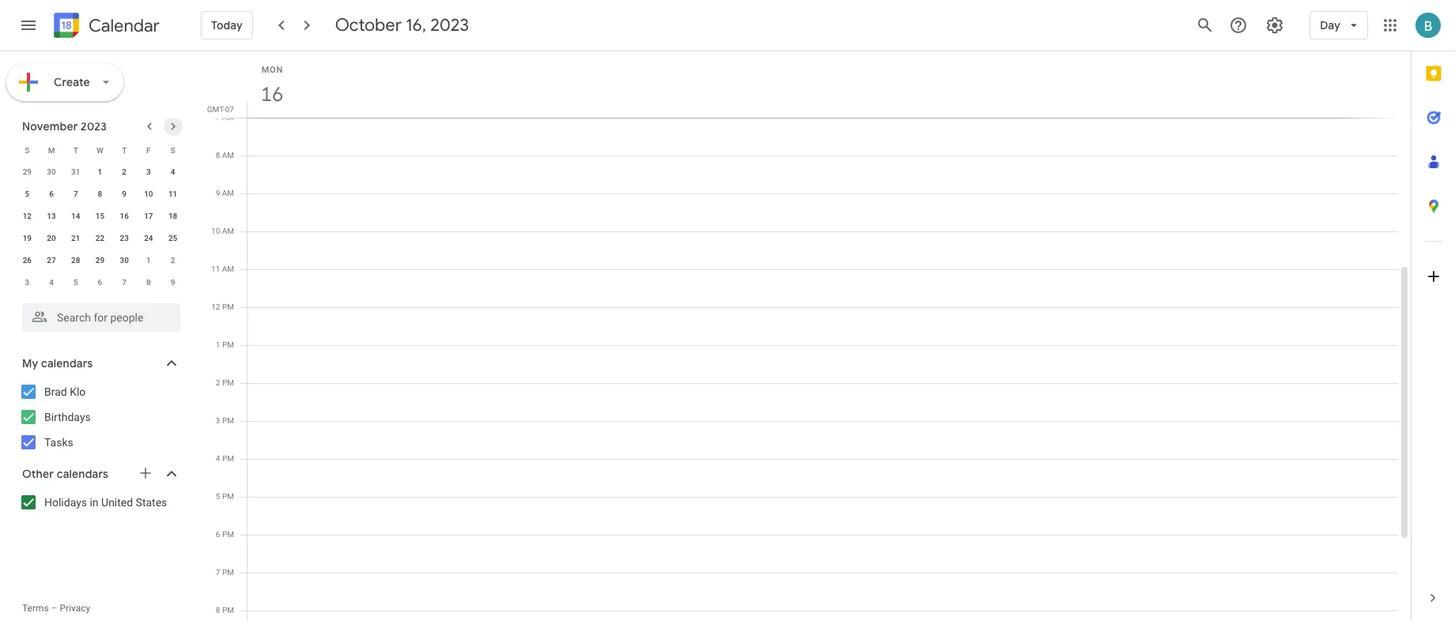 Task type: describe. For each thing, give the bounding box(es) containing it.
am for 10 am
[[222, 227, 234, 236]]

row containing 12
[[15, 206, 185, 228]]

1 t from the left
[[73, 146, 78, 155]]

october 16, 2023
[[335, 14, 469, 36]]

row containing 5
[[15, 183, 185, 206]]

26 element
[[18, 251, 37, 270]]

11 am
[[211, 265, 234, 274]]

6 for 6 pm
[[216, 531, 220, 539]]

december 9 element
[[163, 274, 182, 293]]

15
[[95, 212, 104, 221]]

december 5 element
[[66, 274, 85, 293]]

22 element
[[91, 229, 109, 248]]

create
[[54, 75, 90, 89]]

2 for december 2 element
[[171, 256, 175, 265]]

mon
[[261, 65, 283, 75]]

4 for december 4 element
[[49, 278, 54, 287]]

31
[[71, 168, 80, 176]]

24 element
[[139, 229, 158, 248]]

11 for 11
[[168, 190, 177, 198]]

16 column header
[[247, 51, 1398, 118]]

16 inside row
[[120, 212, 129, 221]]

m
[[48, 146, 55, 155]]

25
[[168, 234, 177, 243]]

terms – privacy
[[22, 603, 90, 614]]

pm for 4 pm
[[222, 455, 234, 463]]

4 pm
[[216, 455, 234, 463]]

december 2 element
[[163, 251, 182, 270]]

october
[[335, 14, 402, 36]]

0 horizontal spatial 9
[[122, 190, 127, 198]]

27
[[47, 256, 56, 265]]

25 element
[[163, 229, 182, 248]]

states
[[136, 497, 167, 509]]

today button
[[201, 6, 253, 44]]

21
[[71, 234, 80, 243]]

–
[[51, 603, 57, 614]]

14
[[71, 212, 80, 221]]

15 element
[[91, 207, 109, 226]]

1 for december 1 element
[[146, 256, 151, 265]]

12 element
[[18, 207, 37, 226]]

1 pm
[[216, 341, 234, 350]]

gmt-07
[[207, 105, 234, 114]]

8 for 8 pm
[[216, 607, 220, 615]]

calendar heading
[[85, 15, 160, 37]]

17 element
[[139, 207, 158, 226]]

28 element
[[66, 251, 85, 270]]

29 element
[[91, 251, 109, 270]]

calendars for my calendars
[[41, 357, 93, 371]]

october 31 element
[[66, 163, 85, 182]]

gmt-
[[207, 105, 225, 114]]

30 for 30 element
[[120, 256, 129, 265]]

3 pm
[[216, 417, 234, 425]]

1 horizontal spatial 2023
[[430, 14, 469, 36]]

22
[[95, 234, 104, 243]]

19 element
[[18, 229, 37, 248]]

2 t from the left
[[122, 146, 127, 155]]

day button
[[1310, 6, 1368, 44]]

monday, october 16 element
[[254, 77, 290, 113]]

tasks
[[44, 437, 73, 449]]

privacy link
[[60, 603, 90, 614]]

calendar
[[89, 15, 160, 37]]

26
[[23, 256, 32, 265]]

brad
[[44, 386, 67, 399]]

18
[[168, 212, 177, 221]]

f
[[146, 146, 151, 155]]

calendar element
[[51, 9, 160, 44]]

pm for 1 pm
[[222, 341, 234, 350]]

10 for 10 am
[[211, 227, 220, 236]]

1 s from the left
[[25, 146, 30, 155]]

28
[[71, 256, 80, 265]]

18 element
[[163, 207, 182, 226]]

klo
[[70, 386, 86, 399]]

6 for december 6 element at the left of the page
[[98, 278, 102, 287]]

calendars for other calendars
[[57, 467, 108, 482]]

7 am
[[216, 113, 234, 122]]

0 vertical spatial 4
[[171, 168, 175, 176]]

2 s from the left
[[170, 146, 175, 155]]

in
[[90, 497, 99, 509]]

10 am
[[211, 227, 234, 236]]

other
[[22, 467, 54, 482]]

1 for 1 pm
[[216, 341, 220, 350]]

8 for 8 am
[[216, 151, 220, 160]]

privacy
[[60, 603, 90, 614]]

brad klo
[[44, 386, 86, 399]]

am for 9 am
[[222, 189, 234, 198]]

am for 8 am
[[222, 151, 234, 160]]

row containing 29
[[15, 161, 185, 183]]

10 for 10
[[144, 190, 153, 198]]

main drawer image
[[19, 16, 38, 35]]

pm for 6 pm
[[222, 531, 234, 539]]

16 inside mon 16
[[260, 81, 282, 108]]

2 for 2 pm
[[216, 379, 220, 387]]

5 for december 5 element on the left top of the page
[[73, 278, 78, 287]]

row containing 19
[[15, 228, 185, 250]]

12 for 12
[[23, 212, 32, 221]]

december 3 element
[[18, 274, 37, 293]]

am for 7 am
[[222, 113, 234, 122]]

other calendars button
[[3, 462, 196, 487]]

29 for 29 element
[[95, 256, 104, 265]]



Task type: locate. For each thing, give the bounding box(es) containing it.
2 pm from the top
[[222, 341, 234, 350]]

december 7 element
[[115, 274, 134, 293]]

row down w
[[15, 161, 185, 183]]

1 inside "grid"
[[216, 341, 220, 350]]

6 down october 30 element
[[49, 190, 54, 198]]

13 element
[[42, 207, 61, 226]]

3 am from the top
[[222, 189, 234, 198]]

13
[[47, 212, 56, 221]]

4 down 3 pm
[[216, 455, 220, 463]]

1 down the 24 element at the top left
[[146, 256, 151, 265]]

0 vertical spatial 1
[[98, 168, 102, 176]]

11 element
[[163, 185, 182, 204]]

my calendars button
[[3, 351, 196, 376]]

2 horizontal spatial 1
[[216, 341, 220, 350]]

4 pm from the top
[[222, 417, 234, 425]]

1 pm from the top
[[222, 303, 234, 312]]

19
[[23, 234, 32, 243]]

0 horizontal spatial s
[[25, 146, 30, 155]]

12 inside november 2023 grid
[[23, 212, 32, 221]]

0 horizontal spatial 5
[[25, 190, 29, 198]]

20 element
[[42, 229, 61, 248]]

12 pm
[[211, 303, 234, 312]]

2023
[[430, 14, 469, 36], [81, 119, 107, 134]]

9 inside 16 "grid"
[[216, 189, 220, 198]]

december 6 element
[[91, 274, 109, 293]]

december 8 element
[[139, 274, 158, 293]]

holidays in united states
[[44, 497, 167, 509]]

23 element
[[115, 229, 134, 248]]

1 horizontal spatial 4
[[171, 168, 175, 176]]

0 vertical spatial calendars
[[41, 357, 93, 371]]

2 inside 16 "grid"
[[216, 379, 220, 387]]

holidays
[[44, 497, 87, 509]]

2 up 3 pm
[[216, 379, 220, 387]]

november 2023
[[22, 119, 107, 134]]

2 vertical spatial 1
[[216, 341, 220, 350]]

16 down mon
[[260, 81, 282, 108]]

10 up 11 am
[[211, 227, 220, 236]]

1 horizontal spatial 3
[[146, 168, 151, 176]]

12 down 11 am
[[211, 303, 220, 312]]

5 am from the top
[[222, 265, 234, 274]]

add other calendars image
[[138, 466, 153, 482]]

pm down 7 pm
[[222, 607, 234, 615]]

12 up '19'
[[23, 212, 32, 221]]

6 down 5 pm at the left of page
[[216, 531, 220, 539]]

row group containing 29
[[15, 161, 185, 294]]

pm for 8 pm
[[222, 607, 234, 615]]

16 element
[[115, 207, 134, 226]]

2 vertical spatial 6
[[216, 531, 220, 539]]

12 for 12 pm
[[211, 303, 220, 312]]

9 am
[[216, 189, 234, 198]]

0 horizontal spatial 11
[[168, 190, 177, 198]]

am down 9 am on the left top
[[222, 227, 234, 236]]

pm up 1 pm
[[222, 303, 234, 312]]

2 horizontal spatial 9
[[216, 189, 220, 198]]

1 horizontal spatial 9
[[171, 278, 175, 287]]

9 up 16 element
[[122, 190, 127, 198]]

23
[[120, 234, 129, 243]]

10 up 17 at the top of page
[[144, 190, 153, 198]]

1 vertical spatial 10
[[211, 227, 220, 236]]

2 row from the top
[[15, 161, 185, 183]]

row up 31
[[15, 139, 185, 161]]

november
[[22, 119, 78, 134]]

0 horizontal spatial 16
[[120, 212, 129, 221]]

10 inside 16 "grid"
[[211, 227, 220, 236]]

tab list
[[1412, 51, 1455, 576]]

4 inside 16 "grid"
[[216, 455, 220, 463]]

11 for 11 am
[[211, 265, 220, 274]]

my
[[22, 357, 38, 371]]

row up 22
[[15, 206, 185, 228]]

5 for 5 pm
[[216, 493, 220, 501]]

7 down 30 element
[[122, 278, 127, 287]]

0 horizontal spatial 1
[[98, 168, 102, 176]]

2 horizontal spatial 5
[[216, 493, 220, 501]]

11 down 10 am
[[211, 265, 220, 274]]

3 row from the top
[[15, 183, 185, 206]]

2 horizontal spatial 6
[[216, 531, 220, 539]]

07
[[225, 105, 234, 114]]

12
[[23, 212, 32, 221], [211, 303, 220, 312]]

8 down december 1 element
[[146, 278, 151, 287]]

8 for december 8 element
[[146, 278, 151, 287]]

s
[[25, 146, 30, 155], [170, 146, 175, 155]]

calendars
[[41, 357, 93, 371], [57, 467, 108, 482]]

0 vertical spatial 10
[[144, 190, 153, 198]]

8
[[216, 151, 220, 160], [98, 190, 102, 198], [146, 278, 151, 287], [216, 607, 220, 615]]

row down 29 element
[[15, 272, 185, 294]]

2
[[122, 168, 127, 176], [171, 256, 175, 265], [216, 379, 220, 387]]

3
[[146, 168, 151, 176], [25, 278, 29, 287], [216, 417, 220, 425]]

0 vertical spatial 11
[[168, 190, 177, 198]]

0 vertical spatial 5
[[25, 190, 29, 198]]

2 horizontal spatial 4
[[216, 455, 220, 463]]

pm for 3 pm
[[222, 417, 234, 425]]

5 down 28 "element"
[[73, 278, 78, 287]]

1 vertical spatial 11
[[211, 265, 220, 274]]

am up 8 am
[[222, 113, 234, 122]]

2 down 25 'element'
[[171, 256, 175, 265]]

1 vertical spatial calendars
[[57, 467, 108, 482]]

1 vertical spatial 5
[[73, 278, 78, 287]]

8 down 7 pm
[[216, 607, 220, 615]]

5 row from the top
[[15, 228, 185, 250]]

1 horizontal spatial 1
[[146, 256, 151, 265]]

7 inside "element"
[[122, 278, 127, 287]]

mon 16
[[260, 65, 283, 108]]

my calendars list
[[3, 380, 196, 455]]

pm for 12 pm
[[222, 303, 234, 312]]

29 left october 30 element
[[23, 168, 32, 176]]

9 for december 9 element
[[171, 278, 175, 287]]

pm for 2 pm
[[222, 379, 234, 387]]

1 horizontal spatial 29
[[95, 256, 104, 265]]

1
[[98, 168, 102, 176], [146, 256, 151, 265], [216, 341, 220, 350]]

pm up 2 pm
[[222, 341, 234, 350]]

december 4 element
[[42, 274, 61, 293]]

14 element
[[66, 207, 85, 226]]

2 pm
[[216, 379, 234, 387]]

row up 15
[[15, 183, 185, 206]]

0 horizontal spatial 12
[[23, 212, 32, 221]]

11 inside 16 "grid"
[[211, 265, 220, 274]]

s up october 29 element
[[25, 146, 30, 155]]

5 inside 16 "grid"
[[216, 493, 220, 501]]

9 down december 2 element
[[171, 278, 175, 287]]

1 vertical spatial 16
[[120, 212, 129, 221]]

16 up 23
[[120, 212, 129, 221]]

8 pm from the top
[[222, 569, 234, 577]]

0 horizontal spatial 3
[[25, 278, 29, 287]]

7 left 07
[[216, 113, 220, 122]]

30 down 23 element
[[120, 256, 129, 265]]

1 horizontal spatial 2
[[171, 256, 175, 265]]

0 horizontal spatial 29
[[23, 168, 32, 176]]

november 2023 grid
[[15, 139, 185, 294]]

create button
[[6, 63, 123, 101]]

3 inside 16 "grid"
[[216, 417, 220, 425]]

1 horizontal spatial 12
[[211, 303, 220, 312]]

terms link
[[22, 603, 49, 614]]

pm up 4 pm
[[222, 417, 234, 425]]

am down 8 am
[[222, 189, 234, 198]]

1 horizontal spatial t
[[122, 146, 127, 155]]

8 am
[[216, 151, 234, 160]]

20
[[47, 234, 56, 243]]

row up december 6 element at the left of the page
[[15, 250, 185, 272]]

3 for 3 pm
[[216, 417, 220, 425]]

0 vertical spatial 29
[[23, 168, 32, 176]]

7
[[216, 113, 220, 122], [73, 190, 78, 198], [122, 278, 127, 287], [216, 569, 220, 577]]

6 pm from the top
[[222, 493, 234, 501]]

30
[[47, 168, 56, 176], [120, 256, 129, 265]]

settings menu image
[[1265, 16, 1284, 35]]

2023 right 16,
[[430, 14, 469, 36]]

6 down 29 element
[[98, 278, 102, 287]]

am up 12 pm
[[222, 265, 234, 274]]

1 vertical spatial 29
[[95, 256, 104, 265]]

7 row from the top
[[15, 272, 185, 294]]

7 for 7 am
[[216, 113, 220, 122]]

0 vertical spatial 12
[[23, 212, 32, 221]]

w
[[97, 146, 103, 155]]

7 pm from the top
[[222, 531, 234, 539]]

my calendars
[[22, 357, 93, 371]]

pm down 6 pm
[[222, 569, 234, 577]]

5 down october 29 element
[[25, 190, 29, 198]]

1 vertical spatial 3
[[25, 278, 29, 287]]

am for 11 am
[[222, 265, 234, 274]]

row
[[15, 139, 185, 161], [15, 161, 185, 183], [15, 183, 185, 206], [15, 206, 185, 228], [15, 228, 185, 250], [15, 250, 185, 272], [15, 272, 185, 294]]

2 vertical spatial 4
[[216, 455, 220, 463]]

4 am from the top
[[222, 227, 234, 236]]

december 1 element
[[139, 251, 158, 270]]

7 down 6 pm
[[216, 569, 220, 577]]

0 vertical spatial 30
[[47, 168, 56, 176]]

0 vertical spatial 2023
[[430, 14, 469, 36]]

1 vertical spatial 12
[[211, 303, 220, 312]]

9 up 10 am
[[216, 189, 220, 198]]

30 element
[[115, 251, 134, 270]]

10
[[144, 190, 153, 198], [211, 227, 220, 236]]

united
[[101, 497, 133, 509]]

0 vertical spatial 16
[[260, 81, 282, 108]]

pm for 5 pm
[[222, 493, 234, 501]]

3 down 26 element
[[25, 278, 29, 287]]

1 horizontal spatial 10
[[211, 227, 220, 236]]

4
[[171, 168, 175, 176], [49, 278, 54, 287], [216, 455, 220, 463]]

24
[[144, 234, 153, 243]]

t up 31
[[73, 146, 78, 155]]

0 horizontal spatial 6
[[49, 190, 54, 198]]

4 up the 11 element
[[171, 168, 175, 176]]

6 row from the top
[[15, 250, 185, 272]]

0 horizontal spatial 10
[[144, 190, 153, 198]]

5 pm
[[216, 493, 234, 501]]

t left f
[[122, 146, 127, 155]]

Search for people text field
[[32, 304, 171, 332]]

1 vertical spatial 2
[[171, 256, 175, 265]]

1 horizontal spatial 30
[[120, 256, 129, 265]]

1 vertical spatial 1
[[146, 256, 151, 265]]

2023 up w
[[81, 119, 107, 134]]

2 vertical spatial 2
[[216, 379, 220, 387]]

5 down 4 pm
[[216, 493, 220, 501]]

pm up 3 pm
[[222, 379, 234, 387]]

6 inside "grid"
[[216, 531, 220, 539]]

8 up 15
[[98, 190, 102, 198]]

4 down the 27 element
[[49, 278, 54, 287]]

4 for 4 pm
[[216, 455, 220, 463]]

3 up 4 pm
[[216, 417, 220, 425]]

row group
[[15, 161, 185, 294]]

10 inside row
[[144, 190, 153, 198]]

7 for december 7 "element"
[[122, 278, 127, 287]]

row up 29 element
[[15, 228, 185, 250]]

2 vertical spatial 5
[[216, 493, 220, 501]]

1 horizontal spatial 6
[[98, 278, 102, 287]]

row containing 26
[[15, 250, 185, 272]]

2 horizontal spatial 2
[[216, 379, 220, 387]]

17
[[144, 212, 153, 221]]

11
[[168, 190, 177, 198], [211, 265, 220, 274]]

2 vertical spatial 3
[[216, 417, 220, 425]]

s right f
[[170, 146, 175, 155]]

6
[[49, 190, 54, 198], [98, 278, 102, 287], [216, 531, 220, 539]]

1 horizontal spatial s
[[170, 146, 175, 155]]

0 horizontal spatial 2
[[122, 168, 127, 176]]

0 vertical spatial 3
[[146, 168, 151, 176]]

11 inside row
[[168, 190, 177, 198]]

1 down w
[[98, 168, 102, 176]]

calendars up in on the left bottom
[[57, 467, 108, 482]]

am
[[222, 113, 234, 122], [222, 151, 234, 160], [222, 189, 234, 198], [222, 227, 234, 236], [222, 265, 234, 274]]

1 vertical spatial 2023
[[81, 119, 107, 134]]

30 for october 30 element
[[47, 168, 56, 176]]

16 grid
[[202, 51, 1411, 621]]

terms
[[22, 603, 49, 614]]

27 element
[[42, 251, 61, 270]]

4 inside december 4 element
[[49, 278, 54, 287]]

0 horizontal spatial 30
[[47, 168, 56, 176]]

pm for 7 pm
[[222, 569, 234, 577]]

pm down 3 pm
[[222, 455, 234, 463]]

0 horizontal spatial 4
[[49, 278, 54, 287]]

16,
[[406, 14, 426, 36]]

1 am from the top
[[222, 113, 234, 122]]

0 vertical spatial 6
[[49, 190, 54, 198]]

1 horizontal spatial 16
[[260, 81, 282, 108]]

1 row from the top
[[15, 139, 185, 161]]

7 pm
[[216, 569, 234, 577]]

7 down october 31 element
[[73, 190, 78, 198]]

2 horizontal spatial 3
[[216, 417, 220, 425]]

5 pm from the top
[[222, 455, 234, 463]]

am up 9 am on the left top
[[222, 151, 234, 160]]

row containing s
[[15, 139, 185, 161]]

calendars up brad klo
[[41, 357, 93, 371]]

3 for december 3 element
[[25, 278, 29, 287]]

12 inside 16 "grid"
[[211, 303, 220, 312]]

october 30 element
[[42, 163, 61, 182]]

t
[[73, 146, 78, 155], [122, 146, 127, 155]]

3 pm from the top
[[222, 379, 234, 387]]

None search field
[[0, 297, 196, 332]]

16
[[260, 81, 282, 108], [120, 212, 129, 221]]

9 pm from the top
[[222, 607, 234, 615]]

4 row from the top
[[15, 206, 185, 228]]

29
[[23, 168, 32, 176], [95, 256, 104, 265]]

other calendars
[[22, 467, 108, 482]]

11 up 18
[[168, 190, 177, 198]]

1 vertical spatial 6
[[98, 278, 102, 287]]

0 vertical spatial 2
[[122, 168, 127, 176]]

30 down m
[[47, 168, 56, 176]]

9
[[216, 189, 220, 198], [122, 190, 127, 198], [171, 278, 175, 287]]

1 vertical spatial 30
[[120, 256, 129, 265]]

0 horizontal spatial 2023
[[81, 119, 107, 134]]

pm down 5 pm at the left of page
[[222, 531, 234, 539]]

1 horizontal spatial 5
[[73, 278, 78, 287]]

3 down f
[[146, 168, 151, 176]]

9 inside december 9 element
[[171, 278, 175, 287]]

6 pm
[[216, 531, 234, 539]]

october 29 element
[[18, 163, 37, 182]]

7 for 7 pm
[[216, 569, 220, 577]]

1 vertical spatial 4
[[49, 278, 54, 287]]

21 element
[[66, 229, 85, 248]]

2 up 16 element
[[122, 168, 127, 176]]

29 for october 29 element
[[23, 168, 32, 176]]

birthdays
[[44, 411, 91, 424]]

day
[[1320, 18, 1340, 32]]

9 for 9 am
[[216, 189, 220, 198]]

2 am from the top
[[222, 151, 234, 160]]

29 down 22 "element"
[[95, 256, 104, 265]]

row containing 3
[[15, 272, 185, 294]]

pm down 4 pm
[[222, 493, 234, 501]]

5
[[25, 190, 29, 198], [73, 278, 78, 287], [216, 493, 220, 501]]

0 horizontal spatial t
[[73, 146, 78, 155]]

1 horizontal spatial 11
[[211, 265, 220, 274]]

pm
[[222, 303, 234, 312], [222, 341, 234, 350], [222, 379, 234, 387], [222, 417, 234, 425], [222, 455, 234, 463], [222, 493, 234, 501], [222, 531, 234, 539], [222, 569, 234, 577], [222, 607, 234, 615]]

10 element
[[139, 185, 158, 204]]

8 up 9 am on the left top
[[216, 151, 220, 160]]

8 pm
[[216, 607, 234, 615]]

today
[[211, 18, 243, 32]]

1 down 12 pm
[[216, 341, 220, 350]]



Task type: vqa. For each thing, say whether or not it's contained in the screenshot.


